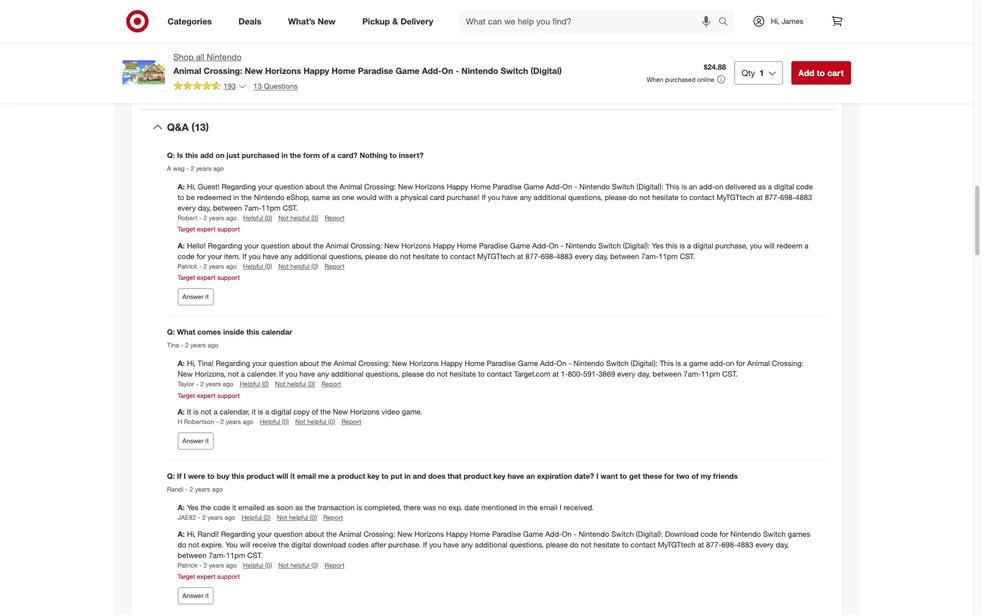 Task type: vqa. For each thing, say whether or not it's contained in the screenshot.
5%
no



Task type: describe. For each thing, give the bounding box(es) containing it.
image of animal crossing: new horizons happy home paradise game add-on - nintendo switch (digital) image
[[122, 51, 165, 94]]

day, inside hi, tina! regarding your question about the animal crossing: new horizons happy home paradise game add-on - nintendo switch (digital): this is a game add-on for animal crossing: new horizons, not a calender. if you have any additional questions, please do not hesitate to contact target.com at 1-800-591-3869 every day, between 7am-11pm cst.
[[638, 370, 651, 379]]

mytgttech inside hi, randi! regarding your question about the animal crossing: new horizons happy home paradise game add-on - nintendo switch (digital): download code for nintendo switch games do not expire. you will receive the digital download codes after purchase. if you have any additional questions, please do not hesitate to contact mytgttech at 877-698-4883 every day, between 7am-11pm cst.
[[658, 540, 696, 549]]

years down expire.
[[209, 562, 224, 570]]

add- inside shop all nintendo animal crossing: new horizons happy home paradise game add-on - nintendo switch (digital)
[[422, 65, 442, 76]]

591-
[[583, 370, 599, 379]]

about for codes
[[305, 530, 324, 539]]

home inside hello! regarding your question about the animal crossing: new horizons happy home paradise game add-on - nintendo switch (digital): yes this is a digital purchase, you will redeem a code for your item. if you have any additional questions, please do not hesitate to contact mytgttech at 877-698-4883 every day, between 7am-11pm cst.
[[457, 241, 477, 250]]

please inside hi, randi! regarding your question about the animal crossing: new horizons happy home paradise game add-on - nintendo switch (digital): download code for nintendo switch games do not expire. you will receive the digital download codes after purchase. if you have any additional questions, please do not hesitate to contact mytgttech at 877-698-4883 every day, between 7am-11pm cst.
[[546, 540, 568, 549]]

happy for have
[[446, 530, 468, 539]]

2 inside q: is this add on just purchased in the form of a card? nothing to insert? a wag - 2 years ago
[[191, 165, 194, 173]]

at inside hello! regarding your question about the animal crossing: new horizons happy home paradise game add-on - nintendo switch (digital): yes this is a digital purchase, you will redeem a code for your item. if you have any additional questions, please do not hesitate to contact mytgttech at 877-698-4883 every day, between 7am-11pm cst.
[[517, 252, 523, 261]]

codes
[[348, 540, 369, 549]]

11pm inside hi, randi! regarding your question about the animal crossing: new horizons happy home paradise game add-on - nintendo switch (digital): download code for nintendo switch games do not expire. you will receive the digital download codes after purchase. if you have any additional questions, please do not hesitate to contact mytgttech at 877-698-4883 every day, between 7am-11pm cst.
[[226, 551, 245, 560]]

7am- inside hi, guest! regarding your question about the animal crossing: new horizons happy home paradise game add-on - nintendo switch (digital): this is an add-on delivered as a digital code to be redeemed in the nintendo eshop, same as one would with a physical card purchase! if you have any additional questions, please do not hesitate to contact mytgttech at 877-698-4883 every day, between 7am-11pm cst.
[[244, 204, 262, 213]]

a left purchase,
[[687, 241, 691, 250]]

$24.88
[[704, 62, 726, 71]]

video
[[382, 407, 400, 416]]

any inside hi, guest! regarding your question about the animal crossing: new horizons happy home paradise game add-on - nintendo switch (digital): this is an add-on delivered as a digital code to be redeemed in the nintendo eshop, same as one would with a physical card purchase! if you have any additional questions, please do not hesitate to contact mytgttech at 877-698-4883 every day, between 7am-11pm cst.
[[520, 193, 532, 202]]

happy inside hello! regarding your question about the animal crossing: new horizons happy home paradise game add-on - nintendo switch (digital): yes this is a digital purchase, you will redeem a code for your item. if you have any additional questions, please do not hesitate to contact mytgttech at 877-698-4883 every day, between 7am-11pm cst.
[[433, 241, 455, 250]]

on for target.com
[[557, 359, 567, 368]]

is
[[177, 151, 183, 160]]

698- inside hi, guest! regarding your question about the animal crossing: new horizons happy home paradise game add-on - nintendo switch (digital): this is an add-on delivered as a digital code to be redeemed in the nintendo eshop, same as one would with a physical card purchase! if you have any additional questions, please do not hesitate to contact mytgttech at 877-698-4883 every day, between 7am-11pm cst.
[[780, 193, 796, 202]]

your for randi!
[[257, 530, 272, 539]]

0 horizontal spatial online
[[505, 16, 525, 25]]

helpful for calender.
[[240, 381, 260, 389]]

between inside hi, guest! regarding your question about the animal crossing: new horizons happy home paradise game add-on - nintendo switch (digital): this is an add-on delivered as a digital code to be redeemed in the nintendo eshop, same as one would with a physical card purchase! if you have any additional questions, please do not hesitate to contact mytgttech at 877-698-4883 every day, between 7am-11pm cst.
[[213, 204, 242, 213]]

will inside hi, randi! regarding your question about the animal crossing: new horizons happy home paradise game add-on - nintendo switch (digital): download code for nintendo switch games do not expire. you will receive the digital download codes after purchase. if you have any additional questions, please do not hesitate to contact mytgttech at 877-698-4883 every day, between 7am-11pm cst.
[[240, 540, 250, 549]]

animal inside hi, randi! regarding your question about the animal crossing: new horizons happy home paradise game add-on - nintendo switch (digital): download code for nintendo switch games do not expire. you will receive the digital download codes after purchase. if you have any additional questions, please do not hesitate to contact mytgttech at 877-698-4883 every day, between 7am-11pm cst.
[[339, 530, 362, 539]]

193 link
[[173, 80, 247, 93]]

in inside "q: if i were to buy this product will it email me a product key to put in and does that product key have an expiration date? i want to get these for two of my friends randi - 2 years ago"
[[404, 472, 411, 481]]

(digital): for an
[[637, 182, 664, 191]]

insert?
[[399, 151, 424, 160]]

animal inside hi, guest! regarding your question about the animal crossing: new horizons happy home paradise game add-on - nintendo switch (digital): this is an add-on delivered as a digital code to be redeemed in the nintendo eshop, same as one would with a physical card purchase! if you have any additional questions, please do not hesitate to contact mytgttech at 877-698-4883 every day, between 7am-11pm cst.
[[340, 182, 362, 191]]

happy for would
[[447, 182, 469, 191]]

want
[[601, 472, 618, 481]]

game for physical
[[524, 182, 544, 191]]

at inside hi, tina! regarding your question about the animal crossing: new horizons happy home paradise game add-on - nintendo switch (digital): this is a game add-on for animal crossing: new horizons, not a calender. if you have any additional questions, please do not hesitate to contact target.com at 1-800-591-3869 every day, between 7am-11pm cst.
[[552, 370, 559, 379]]

years inside q: is this add on just purchased in the form of a card? nothing to insert? a wag - 2 years ago
[[196, 165, 211, 173]]

on inside hi, guest! regarding your question about the animal crossing: new horizons happy home paradise game add-on - nintendo switch (digital): this is an add-on delivered as a digital code to be redeemed in the nintendo eshop, same as one would with a physical card purchase! if you have any additional questions, please do not hesitate to contact mytgttech at 877-698-4883 every day, between 7am-11pm cst.
[[715, 182, 723, 191]]

code inside hello! regarding your question about the animal crossing: new horizons happy home paradise game add-on - nintendo switch (digital): yes this is a digital purchase, you will redeem a code for your item. if you have any additional questions, please do not hesitate to contact mytgttech at 877-698-4883 every day, between 7am-11pm cst.
[[178, 252, 195, 261]]

for right account in the top right of the page
[[810, 5, 819, 14]]

switch inside shop all nintendo animal crossing: new horizons happy home paradise game add-on - nintendo switch (digital)
[[501, 65, 528, 76]]

2 inside "q: if i were to buy this product will it email me a product key to put in and does that product key have an expiration date? i want to get these for two of my friends randi - 2 years ago"
[[190, 486, 193, 494]]

comes
[[197, 327, 221, 337]]

11pm inside hello! regarding your question about the animal crossing: new horizons happy home paradise game add-on - nintendo switch (digital): yes this is a digital purchase, you will redeem a code for your item. if you have any additional questions, please do not hesitate to contact mytgttech at 877-698-4883 every day, between 7am-11pm cst.
[[659, 252, 678, 261]]

crossing: inside hello! regarding your question about the animal crossing: new horizons happy home paradise game add-on - nintendo switch (digital): yes this is a digital purchase, you will redeem a code for your item. if you have any additional questions, please do not hesitate to contact mytgttech at 877-698-4883 every day, between 7am-11pm cst.
[[351, 241, 382, 250]]

card
[[430, 193, 445, 202]]

after
[[371, 540, 386, 549]]

a left the calender. at the bottom of the page
[[241, 370, 245, 379]]

is inside hi, guest! regarding your question about the animal crossing: new horizons happy home paradise game add-on - nintendo switch (digital): this is an add-on delivered as a digital code to be redeemed in the nintendo eshop, same as one would with a physical card purchase! if you have any additional questions, please do not hesitate to contact mytgttech at 877-698-4883 every day, between 7am-11pm cst.
[[682, 182, 687, 191]]

hi, for randi!
[[187, 530, 196, 539]]

as left "soon"
[[267, 504, 275, 513]]

animal inside hello! regarding your question about the animal crossing: new horizons happy home paradise game add-on - nintendo switch (digital): yes this is a digital purchase, you will redeem a code for your item. if you have any additional questions, please do not hesitate to contact mytgttech at 877-698-4883 every day, between 7am-11pm cst.
[[326, 241, 348, 250]]

add- inside hi, guest! regarding your question about the animal crossing: new horizons happy home paradise game add-on - nintendo switch (digital): this is an add-on delivered as a digital code to be redeemed in the nintendo eshop, same as one would with a physical card purchase! if you have any additional questions, please do not hesitate to contact mytgttech at 877-698-4883 every day, between 7am-11pm cst.
[[699, 182, 715, 191]]

home for with
[[471, 182, 491, 191]]

emailed
[[238, 504, 265, 513]]

have inside "q: if i were to buy this product will it email me a product key to put in and does that product key have an expiration date? i want to get these for two of my friends randi - 2 years ago"
[[508, 472, 524, 481]]

horizons inside hi, guest! regarding your question about the animal crossing: new horizons happy home paradise game add-on - nintendo switch (digital): this is an add-on delivered as a digital code to be redeemed in the nintendo eshop, same as one would with a physical card purchase! if you have any additional questions, please do not hesitate to contact mytgttech at 877-698-4883 every day, between 7am-11pm cst.
[[415, 182, 445, 191]]

in right 'mentioned'
[[519, 504, 525, 513]]

add- for purchase!
[[546, 182, 563, 191]]

877- inside hello! regarding your question about the animal crossing: new horizons happy home paradise game add-on - nintendo switch (digital): yes this is a digital purchase, you will redeem a code for your item. if you have any additional questions, please do not hesitate to contact mytgttech at 877-698-4883 every day, between 7am-11pm cst.
[[526, 252, 541, 261]]

email inside "q: if i were to buy this product will it email me a product key to put in and does that product key have an expiration date? i want to get these for two of my friends randi - 2 years ago"
[[297, 472, 316, 481]]

contact inside hi, randi! regarding your question about the animal crossing: new horizons happy home paradise game add-on - nintendo switch (digital): download code for nintendo switch games do not expire. you will receive the digital download codes after purchase. if you have any additional questions, please do not hesitate to contact mytgttech at 877-698-4883 every day, between 7am-11pm cst.
[[631, 540, 656, 549]]

animal inside shop all nintendo animal crossing: new horizons happy home paradise game add-on - nintendo switch (digital)
[[173, 65, 201, 76]]

does
[[428, 472, 446, 481]]

there
[[404, 504, 421, 513]]

a
[[167, 165, 171, 173]]

redeemed
[[197, 193, 231, 202]]

answer for hi, randi! regarding your question about the animal crossing: new horizons happy home paradise game add-on - nintendo switch (digital): download code for nintendo switch games do not expire. you will receive the digital download codes after purchase. if you have any additional questions, please do not hesitate to contact mytgttech at 877-698-4883 every day, between 7am-11pm cst.
[[182, 592, 204, 600]]

that
[[448, 472, 462, 481]]

every inside hi, guest! regarding your question about the animal crossing: new horizons happy home paradise game add-on - nintendo switch (digital): this is an add-on delivered as a digital code to be redeemed in the nintendo eshop, same as one would with a physical card purchase! if you have any additional questions, please do not hesitate to contact mytgttech at 877-698-4883 every day, between 7am-11pm cst.
[[178, 204, 196, 213]]

(sold
[[647, 5, 663, 14]]

search button
[[714, 10, 740, 35]]

what's new link
[[279, 10, 349, 33]]

between inside hi, randi! regarding your question about the animal crossing: new horizons happy home paradise game add-on - nintendo switch (digital): download code for nintendo switch games do not expire. you will receive the digital download codes after purchase. if you have any additional questions, please do not hesitate to contact mytgttech at 877-698-4883 every day, between 7am-11pm cst.
[[178, 551, 207, 560]]

a: yes the code it emailed as soon as the transaction is completed, there was no exp. date mentioned in the email i received.
[[178, 504, 594, 513]]

you inside hi, randi! regarding your question about the animal crossing: new horizons happy home paradise game add-on - nintendo switch (digital): download code for nintendo switch games do not expire. you will receive the digital download codes after purchase. if you have any additional questions, please do not hesitate to contact mytgttech at 877-698-4883 every day, between 7am-11pm cst.
[[429, 540, 441, 549]]

a up 'h robertson - 2 years ago'
[[214, 407, 218, 416]]

as left one
[[332, 193, 340, 202]]

not helpful  (0) for have
[[278, 262, 318, 270]]

game for questions,
[[523, 530, 543, 539]]

deals
[[238, 16, 261, 26]]

2 horizontal spatial online
[[697, 76, 715, 84]]

h robertson - 2 years ago
[[178, 418, 254, 426]]

report button for any
[[321, 380, 341, 389]]

switch inside hello! regarding your question about the animal crossing: new horizons happy home paradise game add-on - nintendo switch (digital): yes this is a digital purchase, you will redeem a code for your item. if you have any additional questions, please do not hesitate to contact mytgttech at 877-698-4883 every day, between 7am-11pm cst.
[[598, 241, 621, 250]]

add
[[200, 151, 214, 160]]

separately)
[[665, 5, 701, 14]]

0 horizontal spatial i
[[184, 472, 186, 481]]

what's new
[[288, 16, 336, 26]]

code inside hi, randi! regarding your question about the animal crossing: new horizons happy home paradise game add-on - nintendo switch (digital): download code for nintendo switch games do not expire. you will receive the digital download codes after purchase. if you have any additional questions, please do not hesitate to contact mytgttech at 877-698-4883 every day, between 7am-11pm cst.
[[701, 530, 718, 539]]

target expert support for will
[[178, 573, 240, 581]]

add- for contact
[[540, 359, 557, 368]]

mentioned
[[481, 504, 517, 513]]

you right item.
[[249, 252, 261, 261]]

horizons inside hello! regarding your question about the animal crossing: new horizons happy home paradise game add-on - nintendo switch (digital): yes this is a digital purchase, you will redeem a code for your item. if you have any additional questions, please do not hesitate to contact mytgttech at 877-698-4883 every day, between 7am-11pm cst.
[[401, 241, 431, 250]]

questions, inside hi, randi! regarding your question about the animal crossing: new horizons happy home paradise game add-on - nintendo switch (digital): download code for nintendo switch games do not expire. you will receive the digital download codes after purchase. if you have any additional questions, please do not hesitate to contact mytgttech at 877-698-4883 every day, between 7am-11pm cst.
[[510, 540, 544, 549]]

helpful  (0) for in
[[243, 214, 272, 222]]

it
[[187, 407, 191, 416]]

a: for hi, randi! regarding your question about the animal crossing: new horizons happy home paradise game add-on - nintendo switch (digital): download code for nintendo switch games do not expire. you will receive the digital download codes after purchase. if you have any additional questions, please do not hesitate to contact mytgttech at 877-698-4883 every day, between 7am-11pm cst.
[[178, 530, 187, 539]]

shop
[[173, 52, 194, 62]]

193
[[223, 82, 236, 91]]

game.
[[402, 407, 422, 416]]

1 key from the left
[[367, 472, 379, 481]]

hello! regarding your question about the animal crossing: new horizons happy home paradise game add-on - nintendo switch (digital): yes this is a digital purchase, you will redeem a code for your item. if you have any additional questions, please do not hesitate to contact mytgttech at 877-698-4883 every day, between 7am-11pm cst.
[[178, 241, 809, 261]]

regarding inside hello! regarding your question about the animal crossing: new horizons happy home paradise game add-on - nintendo switch (digital): yes this is a digital purchase, you will redeem a code for your item. if you have any additional questions, please do not hesitate to contact mytgttech at 877-698-4883 every day, between 7am-11pm cst.
[[208, 241, 242, 250]]

What can we help you find? suggestions appear below search field
[[459, 10, 721, 33]]

this for 7am-
[[660, 359, 674, 368]]

1 horizontal spatial i
[[560, 504, 562, 513]]

cart
[[827, 68, 844, 78]]

calendar,
[[220, 407, 250, 416]]

(digital): for for
[[636, 530, 663, 539]]

target for hi, guest! regarding your question about the animal crossing: new horizons happy home paradise game add-on - nintendo switch (digital): this is an add-on delivered as a digital code to be redeemed in the nintendo eshop, same as one would with a physical card purchase! if you have any additional questions, please do not hesitate to contact mytgttech at 877-698-4883 every day, between 7am-11pm cst.
[[178, 226, 195, 234]]

helpful for in
[[243, 214, 263, 222]]

tina
[[167, 342, 179, 350]]

hi, randi! regarding your question about the animal crossing: new horizons happy home paradise game add-on - nintendo switch (digital): download code for nintendo switch games do not expire. you will receive the digital download codes after purchase. if you have any additional questions, please do not hesitate to contact mytgttech at 877-698-4883 every day, between 7am-11pm cst.
[[178, 530, 810, 560]]

helpful for codes
[[290, 562, 310, 570]]

calendar
[[261, 327, 292, 337]]

paradise inside hello! regarding your question about the animal crossing: new horizons happy home paradise game add-on - nintendo switch (digital): yes this is a digital purchase, you will redeem a code for your item. if you have any additional questions, please do not hesitate to contact mytgttech at 877-698-4883 every day, between 7am-11pm cst.
[[479, 241, 508, 250]]

answer it for hi, randi! regarding your question about the animal crossing: new horizons happy home paradise game add-on - nintendo switch (digital): download code for nintendo switch games do not expire. you will receive the digital download codes after purchase. if you have any additional questions, please do not hesitate to contact mytgttech at 877-698-4883 every day, between 7am-11pm cst.
[[182, 592, 209, 600]]

categories
[[168, 16, 212, 26]]

hi, for guest!
[[187, 182, 196, 191]]

*any nintendo switch online membership (sold separately) and nintendo account required for online features. internet access required for online features.
[[505, 5, 819, 25]]

ago down item.
[[226, 262, 237, 270]]

pickup
[[362, 16, 390, 26]]

years down 'calendar,'
[[226, 418, 241, 426]]

to inside hi, tina! regarding your question about the animal crossing: new horizons happy home paradise game add-on - nintendo switch (digital): this is a game add-on for animal crossing: new horizons, not a calender. if you have any additional questions, please do not hesitate to contact target.com at 1-800-591-3869 every day, between 7am-11pm cst.
[[478, 370, 485, 379]]

q: for q: is this add on just purchased in the form of a card? nothing to insert?
[[167, 151, 175, 160]]

helpful  (0) button for if
[[243, 262, 272, 271]]

to inside 'button'
[[817, 68, 825, 78]]

cst. inside hi, guest! regarding your question about the animal crossing: new horizons happy home paradise game add-on - nintendo switch (digital): this is an add-on delivered as a digital code to be redeemed in the nintendo eshop, same as one would with a physical card purchase! if you have any additional questions, please do not hesitate to contact mytgttech at 877-698-4883 every day, between 7am-11pm cst.
[[283, 204, 298, 213]]

target expert support for to
[[178, 226, 240, 234]]

is inside hi, tina! regarding your question about the animal crossing: new horizons happy home paradise game add-on - nintendo switch (digital): this is a game add-on for animal crossing: new horizons, not a calender. if you have any additional questions, please do not hesitate to contact target.com at 1-800-591-3869 every day, between 7am-11pm cst.
[[676, 359, 681, 368]]

get
[[629, 472, 641, 481]]

internet
[[557, 16, 583, 25]]

a right 'calendar,'
[[265, 407, 269, 416]]

report for purchase.
[[325, 562, 345, 570]]

date
[[465, 504, 479, 513]]

add
[[798, 68, 814, 78]]

hello!
[[187, 241, 206, 250]]

ago down redeemed
[[226, 214, 237, 222]]

download
[[665, 530, 699, 539]]

physical
[[401, 193, 428, 202]]

helpful for digital
[[243, 562, 263, 570]]

my
[[701, 472, 711, 481]]

target for hello! regarding your question about the animal crossing: new horizons happy home paradise game add-on - nintendo switch (digital): yes this is a digital purchase, you will redeem a code for your item. if you have any additional questions, please do not hesitate to contact mytgttech at 877-698-4883 every day, between 7am-11pm cst.
[[178, 274, 195, 282]]

a inside q: is this add on just purchased in the form of a card? nothing to insert? a wag - 2 years ago
[[331, 151, 335, 160]]

crossing: inside hi, randi! regarding your question about the animal crossing: new horizons happy home paradise game add-on - nintendo switch (digital): download code for nintendo switch games do not expire. you will receive the digital download codes after purchase. if you have any additional questions, please do not hesitate to contact mytgttech at 877-698-4883 every day, between 7am-11pm cst.
[[364, 530, 395, 539]]

patrick - 2 years ago for code
[[178, 262, 237, 270]]

nintendo inside hi, tina! regarding your question about the animal crossing: new horizons happy home paradise game add-on - nintendo switch (digital): this is a game add-on for animal crossing: new horizons, not a calender. if you have any additional questions, please do not hesitate to contact target.com at 1-800-591-3869 every day, between 7am-11pm cst.
[[574, 359, 604, 368]]

target expert support for horizons,
[[178, 392, 240, 400]]

expert for will
[[197, 573, 215, 581]]

expert for horizons,
[[197, 392, 215, 400]]

years up randi!
[[207, 514, 223, 522]]

when
[[647, 76, 663, 84]]

delivered
[[726, 182, 756, 191]]

card?
[[337, 151, 358, 160]]

0 horizontal spatial required
[[611, 16, 639, 25]]

home for do
[[465, 359, 485, 368]]

your for tina!
[[252, 359, 267, 368]]

it down robertson
[[205, 437, 209, 445]]

new right what's
[[318, 16, 336, 26]]

robert - 2 years ago
[[178, 214, 237, 222]]

categories link
[[158, 10, 225, 33]]

if inside hi, guest! regarding your question about the animal crossing: new horizons happy home paradise game add-on - nintendo switch (digital): this is an add-on delivered as a digital code to be redeemed in the nintendo eshop, same as one would with a physical card purchase! if you have any additional questions, please do not hesitate to contact mytgttech at 877-698-4883 every day, between 7am-11pm cst.
[[482, 193, 486, 202]]

0 vertical spatial purchased
[[665, 76, 696, 84]]

these
[[643, 472, 662, 481]]

you inside hi, tina! regarding your question about the animal crossing: new horizons happy home paradise game add-on - nintendo switch (digital): this is a game add-on for animal crossing: new horizons, not a calender. if you have any additional questions, please do not hesitate to contact target.com at 1-800-591-3869 every day, between 7am-11pm cst.
[[285, 370, 297, 379]]

jae82 - 2 years ago
[[178, 514, 235, 522]]

4 a: from the top
[[178, 407, 185, 416]]

to inside hello! regarding your question about the animal crossing: new horizons happy home paradise game add-on - nintendo switch (digital): yes this is a digital purchase, you will redeem a code for your item. if you have any additional questions, please do not hesitate to contact mytgttech at 877-698-4883 every day, between 7am-11pm cst.
[[441, 252, 448, 261]]

new up video
[[392, 359, 407, 368]]

a: for hi, tina! regarding your question about the animal crossing: new horizons happy home paradise game add-on - nintendo switch (digital): this is a game add-on for animal crossing: new horizons, not a calender. if you have any additional questions, please do not hesitate to contact target.com at 1-800-591-3869 every day, between 7am-11pm cst.
[[178, 359, 187, 368]]

h
[[178, 418, 182, 426]]

patrick for hi, randi! regarding your question about the animal crossing: new horizons happy home paradise game add-on - nintendo switch (digital): download code for nintendo switch games do not expire. you will receive the digital download codes after purchase. if you have any additional questions, please do not hesitate to contact mytgttech at 877-698-4883 every day, between 7am-11pm cst.
[[178, 562, 197, 570]]

delivery
[[401, 16, 433, 26]]

support for receive
[[217, 573, 240, 581]]

q: for q: what comes inside this calendar
[[167, 327, 175, 337]]

support for not
[[217, 392, 240, 400]]

new up taylor
[[178, 370, 193, 379]]

helpful for nintendo
[[290, 214, 310, 222]]

account
[[751, 5, 778, 14]]

not helpful  (0) button for nintendo
[[278, 214, 318, 223]]

jae82
[[178, 514, 196, 522]]

on inside hi, tina! regarding your question about the animal crossing: new horizons happy home paradise game add-on - nintendo switch (digital): this is a game add-on for animal crossing: new horizons, not a calender. if you have any additional questions, please do not hesitate to contact target.com at 1-800-591-3869 every day, between 7am-11pm cst.
[[726, 359, 734, 368]]

helpful for if
[[243, 262, 263, 270]]

1 horizontal spatial required
[[781, 5, 808, 14]]

wag
[[173, 165, 185, 173]]

same
[[312, 193, 330, 202]]

years down item.
[[209, 262, 224, 270]]

target expert support for for
[[178, 274, 240, 282]]

- inside q: what comes inside this calendar tina - 2 years ago
[[181, 342, 183, 350]]

patrick for hello! regarding your question about the animal crossing: new horizons happy home paradise game add-on - nintendo switch (digital): yes this is a digital purchase, you will redeem a code for your item. if you have any additional questions, please do not hesitate to contact mytgttech at 877-698-4883 every day, between 7am-11pm cst.
[[178, 262, 197, 270]]

day, inside hello! regarding your question about the animal crossing: new horizons happy home paradise game add-on - nintendo switch (digital): yes this is a digital purchase, you will redeem a code for your item. if you have any additional questions, please do not hesitate to contact mytgttech at 877-698-4883 every day, between 7am-11pm cst.
[[595, 252, 608, 261]]

q&a
[[167, 121, 189, 133]]

if inside hello! regarding your question about the animal crossing: new horizons happy home paradise game add-on - nintendo switch (digital): yes this is a digital purchase, you will redeem a code for your item. if you have any additional questions, please do not hesitate to contact mytgttech at 877-698-4883 every day, between 7am-11pm cst.
[[242, 252, 247, 261]]

support for your
[[217, 274, 240, 282]]

questions, inside hello! regarding your question about the animal crossing: new horizons happy home paradise game add-on - nintendo switch (digital): yes this is a digital purchase, you will redeem a code for your item. if you have any additional questions, please do not hesitate to contact mytgttech at 877-698-4883 every day, between 7am-11pm cst.
[[329, 252, 363, 261]]

it left emailed at the bottom left
[[232, 504, 236, 513]]

2 horizontal spatial i
[[596, 472, 598, 481]]

expiration
[[537, 472, 572, 481]]

james
[[782, 17, 804, 26]]

this inside "q: if i were to buy this product will it email me a product key to put in and does that product key have an expiration date? i want to get these for two of my friends randi - 2 years ago"
[[232, 472, 245, 481]]

qty 1
[[742, 68, 764, 78]]

patrick - 2 years ago for you
[[178, 562, 237, 570]]

2 inside q: what comes inside this calendar tina - 2 years ago
[[185, 342, 189, 350]]

support for be
[[217, 226, 240, 234]]

4883 inside hi, guest! regarding your question about the animal crossing: new horizons happy home paradise game add-on - nintendo switch (digital): this is an add-on delivered as a digital code to be redeemed in the nintendo eshop, same as one would with a physical card purchase! if you have any additional questions, please do not hesitate to contact mytgttech at 877-698-4883 every day, between 7am-11pm cst.
[[796, 193, 812, 202]]

(13)
[[192, 121, 209, 133]]

is inside hello! regarding your question about the animal crossing: new horizons happy home paradise game add-on - nintendo switch (digital): yes this is a digital purchase, you will redeem a code for your item. if you have any additional questions, please do not hesitate to contact mytgttech at 877-698-4883 every day, between 7am-11pm cst.
[[680, 241, 685, 250]]

- inside hello! regarding your question about the animal crossing: new horizons happy home paradise game add-on - nintendo switch (digital): yes this is a digital purchase, you will redeem a code for your item. if you have any additional questions, please do not hesitate to contact mytgttech at 877-698-4883 every day, between 7am-11pm cst.
[[561, 241, 564, 250]]

2 down expire.
[[203, 562, 207, 570]]

as right "soon"
[[295, 504, 303, 513]]

expert for for
[[197, 274, 215, 282]]

mytgttech inside hi, guest! regarding your question about the animal crossing: new horizons happy home paradise game add-on - nintendo switch (digital): this is an add-on delivered as a digital code to be redeemed in the nintendo eshop, same as one would with a physical card purchase! if you have any additional questions, please do not hesitate to contact mytgttech at 877-698-4883 every day, between 7am-11pm cst.
[[717, 193, 754, 202]]

the inside hi, tina! regarding your question about the animal crossing: new horizons happy home paradise game add-on - nintendo switch (digital): this is a game add-on for animal crossing: new horizons, not a calender. if you have any additional questions, please do not hesitate to contact target.com at 1-800-591-3869 every day, between 7am-11pm cst.
[[321, 359, 332, 368]]

2 up randi!
[[202, 514, 206, 522]]

not helpful  (0) button for codes
[[278, 561, 318, 570]]

copy
[[293, 407, 310, 416]]

digital inside hi, guest! regarding your question about the animal crossing: new horizons happy home paradise game add-on - nintendo switch (digital): this is an add-on delivered as a digital code to be redeemed in the nintendo eshop, same as one would with a physical card purchase! if you have any additional questions, please do not hesitate to contact mytgttech at 877-698-4883 every day, between 7am-11pm cst.
[[774, 182, 794, 191]]

randi
[[167, 486, 184, 494]]

hi, james
[[771, 17, 804, 26]]

ago down horizons,
[[223, 381, 233, 389]]

two
[[676, 472, 690, 481]]

guest!
[[198, 182, 220, 191]]

answer it for hello! regarding your question about the animal crossing: new horizons happy home paradise game add-on - nintendo switch (digital): yes this is a digital purchase, you will redeem a code for your item. if you have any additional questions, please do not hesitate to contact mytgttech at 877-698-4883 every day, between 7am-11pm cst.
[[182, 293, 209, 301]]

horizons,
[[195, 370, 226, 379]]

day, inside hi, guest! regarding your question about the animal crossing: new horizons happy home paradise game add-on - nintendo switch (digital): this is an add-on delivered as a digital code to be redeemed in the nintendo eshop, same as one would with a physical card purchase! if you have any additional questions, please do not hesitate to contact mytgttech at 877-698-4883 every day, between 7am-11pm cst.
[[198, 204, 211, 213]]

q: if i were to buy this product will it email me a product key to put in and does that product key have an expiration date? i want to get these for two of my friends randi - 2 years ago
[[167, 472, 738, 494]]

purchase!
[[447, 193, 480, 202]]

additional inside hi, randi! regarding your question about the animal crossing: new horizons happy home paradise game add-on - nintendo switch (digital): download code for nintendo switch games do not expire. you will receive the digital download codes after purchase. if you have any additional questions, please do not hesitate to contact mytgttech at 877-698-4883 every day, between 7am-11pm cst.
[[475, 540, 508, 549]]

in inside hi, guest! regarding your question about the animal crossing: new horizons happy home paradise game add-on - nintendo switch (digital): this is an add-on delivered as a digital code to be redeemed in the nintendo eshop, same as one would with a physical card purchase! if you have any additional questions, please do not hesitate to contact mytgttech at 877-698-4883 every day, between 7am-11pm cst.
[[233, 193, 239, 202]]

paradise for physical
[[493, 182, 522, 191]]

access
[[585, 16, 609, 25]]

ago up "you"
[[225, 514, 235, 522]]

2 product from the left
[[338, 472, 365, 481]]

in inside q: is this add on just purchased in the form of a card? nothing to insert? a wag - 2 years ago
[[281, 151, 288, 160]]

do inside hello! regarding your question about the animal crossing: new horizons happy home paradise game add-on - nintendo switch (digital): yes this is a digital purchase, you will redeem a code for your item. if you have any additional questions, please do not hesitate to contact mytgttech at 877-698-4883 every day, between 7am-11pm cst.
[[389, 252, 398, 261]]

ago inside q: is this add on just purchased in the form of a card? nothing to insert? a wag - 2 years ago
[[213, 165, 224, 173]]

regarding for tina!
[[216, 359, 250, 368]]

horizons left video
[[350, 407, 380, 416]]

switch inside hi, guest! regarding your question about the animal crossing: new horizons happy home paradise game add-on - nintendo switch (digital): this is an add-on delivered as a digital code to be redeemed in the nintendo eshop, same as one would with a physical card purchase! if you have any additional questions, please do not hesitate to contact mytgttech at 877-698-4883 every day, between 7am-11pm cst.
[[612, 182, 635, 191]]

no
[[438, 504, 447, 513]]

mytgttech inside hello! regarding your question about the animal crossing: new horizons happy home paradise game add-on - nintendo switch (digital): yes this is a digital purchase, you will redeem a code for your item. if you have any additional questions, please do not hesitate to contact mytgttech at 877-698-4883 every day, between 7am-11pm cst.
[[477, 252, 515, 261]]

digital left copy
[[271, 407, 291, 416]]

transaction
[[318, 504, 355, 513]]

new right copy
[[333, 407, 348, 416]]

taylor - 2 years ago
[[178, 381, 233, 389]]

it up comes
[[205, 293, 209, 301]]

7am- inside hi, tina! regarding your question about the animal crossing: new horizons happy home paradise game add-on - nintendo switch (digital): this is a game add-on for animal crossing: new horizons, not a calender. if you have any additional questions, please do not hesitate to contact target.com at 1-800-591-3869 every day, between 7am-11pm cst.
[[684, 370, 701, 379]]

877- inside hi, guest! regarding your question about the animal crossing: new horizons happy home paradise game add-on - nintendo switch (digital): this is an add-on delivered as a digital code to be redeemed in the nintendo eshop, same as one would with a physical card purchase! if you have any additional questions, please do not hesitate to contact mytgttech at 877-698-4883 every day, between 7am-11pm cst.
[[765, 193, 780, 202]]

it right 'calendar,'
[[252, 407, 256, 416]]

report for same
[[325, 214, 345, 222]]

game for hesitate
[[518, 359, 538, 368]]

just
[[227, 151, 240, 160]]

a left game
[[683, 359, 687, 368]]

to inside hi, randi! regarding your question about the animal crossing: new horizons happy home paradise game add-on - nintendo switch (digital): download code for nintendo switch games do not expire. you will receive the digital download codes after purchase. if you have any additional questions, please do not hesitate to contact mytgttech at 877-698-4883 every day, between 7am-11pm cst.
[[622, 540, 629, 549]]

eshop,
[[286, 193, 310, 202]]

a right with
[[395, 193, 399, 202]]

answer it for it is not a calendar, it is a digital copy of the new horizons video game.
[[182, 437, 209, 445]]

4883 inside hi, randi! regarding your question about the animal crossing: new horizons happy home paradise game add-on - nintendo switch (digital): download code for nintendo switch games do not expire. you will receive the digital download codes after purchase. if you have any additional questions, please do not hesitate to contact mytgttech at 877-698-4883 every day, between 7am-11pm cst.
[[737, 540, 753, 549]]



Task type: locate. For each thing, give the bounding box(es) containing it.
answer it button for hello! regarding your question about the animal crossing: new horizons happy home paradise game add-on - nintendo switch (digital): yes this is a digital purchase, you will redeem a code for your item. if you have any additional questions, please do not hesitate to contact mytgttech at 877-698-4883 every day, between 7am-11pm cst.
[[178, 289, 214, 306]]

years inside q: what comes inside this calendar tina - 2 years ago
[[190, 342, 206, 350]]

contact inside hi, tina! regarding your question about the animal crossing: new horizons happy home paradise game add-on - nintendo switch (digital): this is a game add-on for animal crossing: new horizons, not a calender. if you have any additional questions, please do not hesitate to contact target.com at 1-800-591-3869 every day, between 7am-11pm cst.
[[487, 370, 512, 379]]

7am- inside hi, randi! regarding your question about the animal crossing: new horizons happy home paradise game add-on - nintendo switch (digital): download code for nintendo switch games do not expire. you will receive the digital download codes after purchase. if you have any additional questions, please do not hesitate to contact mytgttech at 877-698-4883 every day, between 7am-11pm cst.
[[209, 551, 226, 560]]

helpful  (0) button for digital
[[243, 561, 272, 570]]

horizons
[[265, 65, 301, 76], [415, 182, 445, 191], [401, 241, 431, 250], [409, 359, 439, 368], [350, 407, 380, 416], [415, 530, 444, 539]]

on left just
[[216, 151, 224, 160]]

2 horizontal spatial 698-
[[780, 193, 796, 202]]

1 a: from the top
[[178, 182, 187, 191]]

a: up be
[[178, 182, 187, 191]]

0 horizontal spatial 698-
[[541, 252, 556, 261]]

was
[[423, 504, 436, 513]]

this inside hello! regarding your question about the animal crossing: new horizons happy home paradise game add-on - nintendo switch (digital): yes this is a digital purchase, you will redeem a code for your item. if you have any additional questions, please do not hesitate to contact mytgttech at 877-698-4883 every day, between 7am-11pm cst.
[[666, 241, 678, 250]]

cst. inside hi, randi! regarding your question about the animal crossing: new horizons happy home paradise game add-on - nintendo switch (digital): download code for nintendo switch games do not expire. you will receive the digital download codes after purchase. if you have any additional questions, please do not hesitate to contact mytgttech at 877-698-4883 every day, between 7am-11pm cst.
[[247, 551, 263, 560]]

0 horizontal spatial and
[[413, 472, 426, 481]]

of left my
[[692, 472, 699, 481]]

to
[[817, 68, 825, 78], [390, 151, 397, 160], [178, 193, 184, 202], [681, 193, 687, 202], [441, 252, 448, 261], [478, 370, 485, 379], [207, 472, 215, 481], [382, 472, 389, 481], [620, 472, 627, 481], [622, 540, 629, 549]]

received.
[[564, 504, 594, 513]]

1 vertical spatial q:
[[167, 327, 175, 337]]

hesitate inside hello! regarding your question about the animal crossing: new horizons happy home paradise game add-on - nintendo switch (digital): yes this is a digital purchase, you will redeem a code for your item. if you have any additional questions, please do not hesitate to contact mytgttech at 877-698-4883 every day, between 7am-11pm cst.
[[413, 252, 439, 261]]

hesitate inside hi, guest! regarding your question about the animal crossing: new horizons happy home paradise game add-on - nintendo switch (digital): this is an add-on delivered as a digital code to be redeemed in the nintendo eshop, same as one would with a physical card purchase! if you have any additional questions, please do not hesitate to contact mytgttech at 877-698-4883 every day, between 7am-11pm cst.
[[652, 193, 679, 202]]

item.
[[224, 252, 240, 261]]

(digital):
[[637, 182, 664, 191], [623, 241, 650, 250], [631, 359, 658, 368], [636, 530, 663, 539]]

0 vertical spatial answer it
[[182, 293, 209, 301]]

switch
[[555, 5, 577, 14], [501, 65, 528, 76], [612, 182, 635, 191], [598, 241, 621, 250], [606, 359, 629, 368], [611, 530, 634, 539], [763, 530, 786, 539]]

redeem
[[777, 241, 803, 250]]

patrick down jae82
[[178, 562, 197, 570]]

a: down jae82
[[178, 530, 187, 539]]

hi, inside hi, randi! regarding your question about the animal crossing: new horizons happy home paradise game add-on - nintendo switch (digital): download code for nintendo switch games do not expire. you will receive the digital download codes after purchase. if you have any additional questions, please do not hesitate to contact mytgttech at 877-698-4883 every day, between 7am-11pm cst.
[[187, 530, 196, 539]]

this inside q: is this add on just purchased in the form of a card? nothing to insert? a wag - 2 years ago
[[185, 151, 198, 160]]

1 vertical spatial yes
[[187, 504, 199, 513]]

taylor
[[178, 381, 194, 389]]

report button for purchase.
[[325, 561, 345, 570]]

regarding up "you"
[[221, 530, 255, 539]]

2 patrick from the top
[[178, 562, 197, 570]]

0 horizontal spatial key
[[367, 472, 379, 481]]

support down "you"
[[217, 573, 240, 581]]

answer for it is not a calendar, it is a digital copy of the new horizons video game.
[[182, 437, 204, 445]]

q&a (13) button
[[139, 110, 834, 144]]

regarding inside hi, tina! regarding your question about the animal crossing: new horizons happy home paradise game add-on - nintendo switch (digital): this is a game add-on for animal crossing: new horizons, not a calender. if you have any additional questions, please do not hesitate to contact target.com at 1-800-591-3869 every day, between 7am-11pm cst.
[[216, 359, 250, 368]]

0 vertical spatial of
[[322, 151, 329, 160]]

698- inside hi, randi! regarding your question about the animal crossing: new horizons happy home paradise game add-on - nintendo switch (digital): download code for nintendo switch games do not expire. you will receive the digital download codes after purchase. if you have any additional questions, please do not hesitate to contact mytgttech at 877-698-4883 every day, between 7am-11pm cst.
[[722, 540, 737, 549]]

regarding for randi!
[[221, 530, 255, 539]]

0 vertical spatial will
[[764, 241, 775, 250]]

home for any
[[470, 530, 490, 539]]

0 horizontal spatial email
[[297, 472, 316, 481]]

answer it button for hi, randi! regarding your question about the animal crossing: new horizons happy home paradise game add-on - nintendo switch (digital): download code for nintendo switch games do not expire. you will receive the digital download codes after purchase. if you have any additional questions, please do not hesitate to contact mytgttech at 877-698-4883 every day, between 7am-11pm cst.
[[178, 588, 214, 605]]

code
[[796, 182, 813, 191], [178, 252, 195, 261], [213, 504, 230, 513], [701, 530, 718, 539]]

3 target expert support from the top
[[178, 392, 240, 400]]

1 expert from the top
[[197, 226, 215, 234]]

to inside q: is this add on just purchased in the form of a card? nothing to insert? a wag - 2 years ago
[[390, 151, 397, 160]]

3 expert from the top
[[197, 392, 215, 400]]

1 answer from the top
[[182, 293, 204, 301]]

product
[[247, 472, 274, 481], [338, 472, 365, 481], [464, 472, 491, 481]]

1 horizontal spatial mytgttech
[[658, 540, 696, 549]]

ago down 'calendar,'
[[243, 418, 254, 426]]

a left card? at top left
[[331, 151, 335, 160]]

email left received.
[[540, 504, 558, 513]]

patrick - 2 years ago down hello!
[[178, 262, 237, 270]]

answer it button
[[178, 289, 214, 306], [178, 433, 214, 450], [178, 588, 214, 605]]

0 horizontal spatial on
[[216, 151, 224, 160]]

home inside hi, tina! regarding your question about the animal crossing: new horizons happy home paradise game add-on - nintendo switch (digital): this is a game add-on for animal crossing: new horizons, not a calender. if you have any additional questions, please do not hesitate to contact target.com at 1-800-591-3869 every day, between 7am-11pm cst.
[[465, 359, 485, 368]]

on inside hi, tina! regarding your question about the animal crossing: new horizons happy home paradise game add-on - nintendo switch (digital): this is a game add-on for animal crossing: new horizons, not a calender. if you have any additional questions, please do not hesitate to contact target.com at 1-800-591-3869 every day, between 7am-11pm cst.
[[557, 359, 567, 368]]

6 a: from the top
[[178, 530, 187, 539]]

add- inside hi, tina! regarding your question about the animal crossing: new horizons happy home paradise game add-on - nintendo switch (digital): this is a game add-on for animal crossing: new horizons, not a calender. if you have any additional questions, please do not hesitate to contact target.com at 1-800-591-3869 every day, between 7am-11pm cst.
[[710, 359, 726, 368]]

1 support from the top
[[217, 226, 240, 234]]

2 answer it from the top
[[182, 437, 209, 445]]

1 horizontal spatial 877-
[[706, 540, 722, 549]]

about up download
[[305, 530, 324, 539]]

11pm
[[262, 204, 281, 213], [659, 252, 678, 261], [701, 370, 720, 379], [226, 551, 245, 560]]

contact inside hello! regarding your question about the animal crossing: new horizons happy home paradise game add-on - nintendo switch (digital): yes this is a digital purchase, you will redeem a code for your item. if you have any additional questions, please do not hesitate to contact mytgttech at 877-698-4883 every day, between 7am-11pm cst.
[[450, 252, 475, 261]]

1 horizontal spatial and
[[703, 5, 716, 14]]

2 expert from the top
[[197, 274, 215, 282]]

ago down comes
[[208, 342, 218, 350]]

online down *any
[[505, 16, 525, 25]]

helpful  (0) button for in
[[243, 214, 272, 223]]

new inside hello! regarding your question about the animal crossing: new horizons happy home paradise game add-on - nintendo switch (digital): yes this is a digital purchase, you will redeem a code for your item. if you have any additional questions, please do not hesitate to contact mytgttech at 877-698-4883 every day, between 7am-11pm cst.
[[384, 241, 399, 250]]

animal
[[173, 65, 201, 76], [340, 182, 362, 191], [326, 241, 348, 250], [334, 359, 356, 368], [747, 359, 770, 368], [339, 530, 362, 539]]

do inside hi, guest! regarding your question about the animal crossing: new horizons happy home paradise game add-on - nintendo switch (digital): this is an add-on delivered as a digital code to be redeemed in the nintendo eshop, same as one would with a physical card purchase! if you have any additional questions, please do not hesitate to contact mytgttech at 877-698-4883 every day, between 7am-11pm cst.
[[629, 193, 637, 202]]

product right me at the left of the page
[[338, 472, 365, 481]]

1 horizontal spatial product
[[338, 472, 365, 481]]

have down exp.
[[443, 540, 459, 549]]

not helpful  (0) for codes
[[278, 562, 318, 570]]

on for not
[[562, 530, 572, 539]]

digital left purchase,
[[693, 241, 713, 250]]

support down item.
[[217, 274, 240, 282]]

hi, guest! regarding your question about the animal crossing: new horizons happy home paradise game add-on - nintendo switch (digital): this is an add-on delivered as a digital code to be redeemed in the nintendo eshop, same as one would with a physical card purchase! if you have any additional questions, please do not hesitate to contact mytgttech at 877-698-4883 every day, between 7am-11pm cst.
[[178, 182, 813, 213]]

you right purchase.
[[429, 540, 441, 549]]

not helpful  (0) button for you
[[275, 380, 315, 389]]

add- right game
[[710, 359, 726, 368]]

a: it is not a calendar, it is a digital copy of the new horizons video game.
[[178, 407, 422, 416]]

question
[[275, 182, 303, 191], [261, 241, 290, 250], [269, 359, 298, 368], [274, 530, 303, 539]]

1 vertical spatial answer it
[[182, 437, 209, 445]]

add to cart
[[798, 68, 844, 78]]

target for hi, tina! regarding your question about the animal crossing: new horizons happy home paradise game add-on - nintendo switch (digital): this is a game add-on for animal crossing: new horizons, not a calender. if you have any additional questions, please do not hesitate to contact target.com at 1-800-591-3869 every day, between 7am-11pm cst.
[[178, 392, 195, 400]]

put
[[391, 472, 402, 481]]

and inside "q: if i were to buy this product will it email me a product key to put in and does that product key have an expiration date? i want to get these for two of my friends randi - 2 years ago"
[[413, 472, 426, 481]]

1 horizontal spatial online
[[652, 16, 672, 25]]

2 horizontal spatial 4883
[[796, 193, 812, 202]]

2 q: from the top
[[167, 327, 175, 337]]

not for if
[[275, 381, 285, 389]]

698- inside hello! regarding your question about the animal crossing: new horizons happy home paradise game add-on - nintendo switch (digital): yes this is a digital purchase, you will redeem a code for your item. if you have any additional questions, please do not hesitate to contact mytgttech at 877-698-4883 every day, between 7am-11pm cst.
[[541, 252, 556, 261]]

1 patrick - 2 years ago from the top
[[178, 262, 237, 270]]

2 horizontal spatial product
[[464, 472, 491, 481]]

required up james
[[781, 5, 808, 14]]

4 expert from the top
[[197, 573, 215, 581]]

2 right wag
[[191, 165, 194, 173]]

game inside hello! regarding your question about the animal crossing: new horizons happy home paradise game add-on - nintendo switch (digital): yes this is a digital purchase, you will redeem a code for your item. if you have any additional questions, please do not hesitate to contact mytgttech at 877-698-4883 every day, between 7am-11pm cst.
[[510, 241, 530, 250]]

1 vertical spatial 698-
[[541, 252, 556, 261]]

1 target from the top
[[178, 226, 195, 234]]

1 horizontal spatial yes
[[652, 241, 664, 250]]

2 horizontal spatial of
[[692, 472, 699, 481]]

1 horizontal spatial of
[[322, 151, 329, 160]]

0 horizontal spatial 877-
[[526, 252, 541, 261]]

2 key from the left
[[493, 472, 506, 481]]

2 vertical spatial 877-
[[706, 540, 722, 549]]

0 vertical spatial q:
[[167, 151, 175, 160]]

1 vertical spatial on
[[715, 182, 723, 191]]

2 vertical spatial answer it button
[[178, 588, 214, 605]]

it down expire.
[[205, 592, 209, 600]]

1 features. from the left
[[527, 16, 555, 25]]

if
[[482, 193, 486, 202], [242, 252, 247, 261], [279, 370, 283, 379], [177, 472, 182, 481], [423, 540, 427, 549]]

it
[[205, 293, 209, 301], [252, 407, 256, 416], [205, 437, 209, 445], [290, 472, 295, 481], [232, 504, 236, 513], [205, 592, 209, 600]]

a: for hi, guest! regarding your question about the animal crossing: new horizons happy home paradise game add-on - nintendo switch (digital): this is an add-on delivered as a digital code to be redeemed in the nintendo eshop, same as one would with a physical card purchase! if you have any additional questions, please do not hesitate to contact mytgttech at 877-698-4883 every day, between 7am-11pm cst.
[[178, 182, 187, 191]]

0 vertical spatial add-
[[699, 182, 715, 191]]

1 vertical spatial and
[[413, 472, 426, 481]]

1 vertical spatial email
[[540, 504, 558, 513]]

5 a: from the top
[[178, 504, 185, 513]]

not
[[278, 214, 289, 222], [278, 262, 289, 270], [275, 381, 285, 389], [295, 418, 306, 426], [277, 514, 287, 522], [278, 562, 289, 570]]

cst.
[[283, 204, 298, 213], [680, 252, 695, 261], [722, 370, 738, 379], [247, 551, 263, 560]]

not helpful  (0) for nintendo
[[278, 214, 318, 222]]

completed,
[[364, 504, 402, 513]]

hi, inside hi, tina! regarding your question about the animal crossing: new horizons happy home paradise game add-on - nintendo switch (digital): this is a game add-on for animal crossing: new horizons, not a calender. if you have any additional questions, please do not hesitate to contact target.com at 1-800-591-3869 every day, between 7am-11pm cst.
[[187, 359, 196, 368]]

new inside hi, guest! regarding your question about the animal crossing: new horizons happy home paradise game add-on - nintendo switch (digital): this is an add-on delivered as a digital code to be redeemed in the nintendo eshop, same as one would with a physical card purchase! if you have any additional questions, please do not hesitate to contact mytgttech at 877-698-4883 every day, between 7am-11pm cst.
[[398, 182, 413, 191]]

target for hi, randi! regarding your question about the animal crossing: new horizons happy home paradise game add-on - nintendo switch (digital): download code for nintendo switch games do not expire. you will receive the digital download codes after purchase. if you have any additional questions, please do not hesitate to contact mytgttech at 877-698-4883 every day, between 7am-11pm cst.
[[178, 573, 195, 581]]

for right game
[[736, 359, 745, 368]]

this
[[666, 182, 680, 191], [660, 359, 674, 368]]

add- inside hi, tina! regarding your question about the animal crossing: new horizons happy home paradise game add-on - nintendo switch (digital): this is a game add-on for animal crossing: new horizons, not a calender. if you have any additional questions, please do not hesitate to contact target.com at 1-800-591-3869 every day, between 7am-11pm cst.
[[540, 359, 557, 368]]

not inside hello! regarding your question about the animal crossing: new horizons happy home paradise game add-on - nintendo switch (digital): yes this is a digital purchase, you will redeem a code for your item. if you have any additional questions, please do not hesitate to contact mytgttech at 877-698-4883 every day, between 7am-11pm cst.
[[400, 252, 411, 261]]

not helpful  (0)
[[278, 214, 318, 222], [278, 262, 318, 270], [275, 381, 315, 389], [295, 418, 335, 426], [277, 514, 317, 522], [278, 562, 318, 570]]

ago inside "q: if i were to buy this product will it email me a product key to put in and does that product key have an expiration date? i want to get these for two of my friends randi - 2 years ago"
[[212, 486, 223, 494]]

in
[[281, 151, 288, 160], [233, 193, 239, 202], [404, 472, 411, 481], [519, 504, 525, 513]]

at inside hi, randi! regarding your question about the animal crossing: new horizons happy home paradise game add-on - nintendo switch (digital): download code for nintendo switch games do not expire. you will receive the digital download codes after purchase. if you have any additional questions, please do not hesitate to contact mytgttech at 877-698-4883 every day, between 7am-11pm cst.
[[698, 540, 704, 549]]

3 q: from the top
[[167, 472, 175, 481]]

if inside hi, randi! regarding your question about the animal crossing: new horizons happy home paradise game add-on - nintendo switch (digital): download code for nintendo switch games do not expire. you will receive the digital download codes after purchase. if you have any additional questions, please do not hesitate to contact mytgttech at 877-698-4883 every day, between 7am-11pm cst.
[[423, 540, 427, 549]]

2 vertical spatial 4883
[[737, 540, 753, 549]]

0 horizontal spatial purchased
[[242, 151, 279, 160]]

0 horizontal spatial product
[[247, 472, 274, 481]]

2 vertical spatial will
[[240, 540, 250, 549]]

1 vertical spatial purchased
[[242, 151, 279, 160]]

7am-
[[244, 204, 262, 213], [641, 252, 659, 261], [684, 370, 701, 379], [209, 551, 226, 560]]

game inside shop all nintendo animal crossing: new horizons happy home paradise game add-on - nintendo switch (digital)
[[396, 65, 420, 76]]

1 vertical spatial 877-
[[526, 252, 541, 261]]

years down add
[[196, 165, 211, 173]]

will right "you"
[[240, 540, 250, 549]]

3 product from the left
[[464, 472, 491, 481]]

new up physical
[[398, 182, 413, 191]]

games
[[788, 530, 810, 539]]

on right game
[[726, 359, 734, 368]]

helpful  (0) button for calender.
[[240, 380, 269, 389]]

you
[[225, 540, 238, 549]]

on inside shop all nintendo animal crossing: new horizons happy home paradise game add-on - nintendo switch (digital)
[[442, 65, 453, 76]]

years inside "q: if i were to buy this product will it email me a product key to put in and does that product key have an expiration date? i want to get these for two of my friends randi - 2 years ago"
[[195, 486, 210, 494]]

a: for hello! regarding your question about the animal crossing: new horizons happy home paradise game add-on - nintendo switch (digital): yes this is a digital purchase, you will redeem a code for your item. if you have any additional questions, please do not hesitate to contact mytgttech at 877-698-4883 every day, between 7am-11pm cst.
[[178, 241, 187, 250]]

1 horizontal spatial 4883
[[737, 540, 753, 549]]

7am- inside hello! regarding your question about the animal crossing: new horizons happy home paradise game add-on - nintendo switch (digital): yes this is a digital purchase, you will redeem a code for your item. if you have any additional questions, please do not hesitate to contact mytgttech at 877-698-4883 every day, between 7am-11pm cst.
[[641, 252, 659, 261]]

helpful for you
[[287, 381, 306, 389]]

3 a: from the top
[[178, 359, 187, 368]]

3 answer from the top
[[182, 592, 204, 600]]

years
[[196, 165, 211, 173], [209, 214, 224, 222], [209, 262, 224, 270], [190, 342, 206, 350], [206, 381, 221, 389], [226, 418, 241, 426], [195, 486, 210, 494], [207, 514, 223, 522], [209, 562, 224, 570]]

1 vertical spatial this
[[660, 359, 674, 368]]

2 a: from the top
[[178, 241, 187, 250]]

0 vertical spatial and
[[703, 5, 716, 14]]

report button for additional
[[325, 262, 345, 271]]

additional inside hello! regarding your question about the animal crossing: new horizons happy home paradise game add-on - nintendo switch (digital): yes this is a digital purchase, you will redeem a code for your item. if you have any additional questions, please do not hesitate to contact mytgttech at 877-698-4883 every day, between 7am-11pm cst.
[[294, 252, 327, 261]]

expert down expire.
[[197, 573, 215, 581]]

code inside hi, guest! regarding your question about the animal crossing: new horizons happy home paradise game add-on - nintendo switch (digital): this is an add-on delivered as a digital code to be redeemed in the nintendo eshop, same as one would with a physical card purchase! if you have any additional questions, please do not hesitate to contact mytgttech at 877-698-4883 every day, between 7am-11pm cst.
[[796, 182, 813, 191]]

between inside hi, tina! regarding your question about the animal crossing: new horizons happy home paradise game add-on - nintendo switch (digital): this is a game add-on for animal crossing: new horizons, not a calender. if you have any additional questions, please do not hesitate to contact target.com at 1-800-591-3869 every day, between 7am-11pm cst.
[[653, 370, 682, 379]]

about for nintendo
[[306, 182, 325, 191]]

your inside hi, randi! regarding your question about the animal crossing: new horizons happy home paradise game add-on - nintendo switch (digital): download code for nintendo switch games do not expire. you will receive the digital download codes after purchase. if you have any additional questions, please do not hesitate to contact mytgttech at 877-698-4883 every day, between 7am-11pm cst.
[[257, 530, 272, 539]]

1 vertical spatial patrick
[[178, 562, 197, 570]]

switch inside *any nintendo switch online membership (sold separately) and nintendo account required for online features. internet access required for online features.
[[555, 5, 577, 14]]

2
[[191, 165, 194, 173], [204, 214, 207, 222], [203, 262, 207, 270], [185, 342, 189, 350], [200, 381, 204, 389], [220, 418, 224, 426], [190, 486, 193, 494], [202, 514, 206, 522], [203, 562, 207, 570]]

report button
[[325, 214, 345, 223], [325, 262, 345, 271], [321, 380, 341, 389], [342, 417, 361, 427], [323, 514, 343, 523], [325, 561, 345, 570]]

regarding inside hi, randi! regarding your question about the animal crossing: new horizons happy home paradise game add-on - nintendo switch (digital): download code for nintendo switch games do not expire. you will receive the digital download codes after purchase. if you have any additional questions, please do not hesitate to contact mytgttech at 877-698-4883 every day, between 7am-11pm cst.
[[221, 530, 255, 539]]

1 vertical spatial patrick - 2 years ago
[[178, 562, 237, 570]]

your for guest!
[[258, 182, 273, 191]]

paradise for hesitate
[[487, 359, 516, 368]]

years down comes
[[190, 342, 206, 350]]

on
[[216, 151, 224, 160], [715, 182, 723, 191], [726, 359, 734, 368]]

2 vertical spatial q:
[[167, 472, 175, 481]]

hi, up be
[[187, 182, 196, 191]]

4 target expert support from the top
[[178, 573, 240, 581]]

horizons up the card
[[415, 182, 445, 191]]

2 target from the top
[[178, 274, 195, 282]]

digital inside hi, randi! regarding your question about the animal crossing: new horizons happy home paradise game add-on - nintendo switch (digital): download code for nintendo switch games do not expire. you will receive the digital download codes after purchase. if you have any additional questions, please do not hesitate to contact mytgttech at 877-698-4883 every day, between 7am-11pm cst.
[[291, 540, 311, 549]]

helpful for have
[[290, 262, 310, 270]]

not helpful  (0) for you
[[275, 381, 315, 389]]

key
[[367, 472, 379, 481], [493, 472, 506, 481]]

it left me at the left of the page
[[290, 472, 295, 481]]

2 vertical spatial 698-
[[722, 540, 737, 549]]

a: down robert
[[178, 241, 187, 250]]

1 vertical spatial will
[[276, 472, 288, 481]]

paradise for questions,
[[492, 530, 521, 539]]

1 vertical spatial of
[[312, 407, 318, 416]]

(digital): for a
[[631, 359, 658, 368]]

an inside hi, guest! regarding your question about the animal crossing: new horizons happy home paradise game add-on - nintendo switch (digital): this is an add-on delivered as a digital code to be redeemed in the nintendo eshop, same as one would with a physical card purchase! if you have any additional questions, please do not hesitate to contact mytgttech at 877-698-4883 every day, between 7am-11pm cst.
[[689, 182, 697, 191]]

2 horizontal spatial mytgttech
[[717, 193, 754, 202]]

day, inside hi, randi! regarding your question about the animal crossing: new horizons happy home paradise game add-on - nintendo switch (digital): download code for nintendo switch games do not expire. you will receive the digital download codes after purchase. if you have any additional questions, please do not hesitate to contact mytgttech at 877-698-4883 every day, between 7am-11pm cst.
[[776, 540, 789, 549]]

about inside hello! regarding your question about the animal crossing: new horizons happy home paradise game add-on - nintendo switch (digital): yes this is a digital purchase, you will redeem a code for your item. if you have any additional questions, please do not hesitate to contact mytgttech at 877-698-4883 every day, between 7am-11pm cst.
[[292, 241, 311, 250]]

regarding for guest!
[[222, 182, 256, 191]]

0 horizontal spatial will
[[240, 540, 250, 549]]

will inside "q: if i were to buy this product will it email me a product key to put in and does that product key have an expiration date? i want to get these for two of my friends randi - 2 years ago"
[[276, 472, 288, 481]]

2 features. from the left
[[674, 16, 703, 25]]

nothing
[[360, 151, 388, 160]]

features.
[[527, 16, 555, 25], [674, 16, 703, 25]]

question for the
[[275, 182, 303, 191]]

calender.
[[247, 370, 277, 379]]

digital right "delivered"
[[774, 182, 794, 191]]

0 vertical spatial 877-
[[765, 193, 780, 202]]

2 down hello!
[[203, 262, 207, 270]]

1 horizontal spatial an
[[689, 182, 697, 191]]

every inside hi, randi! regarding your question about the animal crossing: new horizons happy home paradise game add-on - nintendo switch (digital): download code for nintendo switch games do not expire. you will receive the digital download codes after purchase. if you have any additional questions, please do not hesitate to contact mytgttech at 877-698-4883 every day, between 7am-11pm cst.
[[756, 540, 774, 549]]

target expert support down robert - 2 years ago
[[178, 226, 240, 234]]

deals link
[[229, 10, 275, 33]]

answer for hello! regarding your question about the animal crossing: new horizons happy home paradise game add-on - nintendo switch (digital): yes this is a digital purchase, you will redeem a code for your item. if you have any additional questions, please do not hesitate to contact mytgttech at 877-698-4883 every day, between 7am-11pm cst.
[[182, 293, 204, 301]]

and
[[703, 5, 716, 14], [413, 472, 426, 481]]

0 vertical spatial yes
[[652, 241, 664, 250]]

a: down tina
[[178, 359, 187, 368]]

0 vertical spatial required
[[781, 5, 808, 14]]

have inside hi, guest! regarding your question about the animal crossing: new horizons happy home paradise game add-on - nintendo switch (digital): this is an add-on delivered as a digital code to be redeemed in the nintendo eshop, same as one would with a physical card purchase! if you have any additional questions, please do not hesitate to contact mytgttech at 877-698-4883 every day, between 7am-11pm cst.
[[502, 193, 518, 202]]

you right purchase,
[[750, 241, 762, 250]]

3 answer it button from the top
[[178, 588, 214, 605]]

paradise inside shop all nintendo animal crossing: new horizons happy home paradise game add-on - nintendo switch (digital)
[[358, 65, 393, 76]]

on for if
[[563, 182, 572, 191]]

features. down separately)
[[674, 16, 703, 25]]

1 horizontal spatial features.
[[674, 16, 703, 25]]

1 vertical spatial answer it button
[[178, 433, 214, 450]]

expert for to
[[197, 226, 215, 234]]

purchased right just
[[242, 151, 279, 160]]

horizons down physical
[[401, 241, 431, 250]]

question for download
[[274, 530, 303, 539]]

1 horizontal spatial key
[[493, 472, 506, 481]]

yes inside hello! regarding your question about the animal crossing: new horizons happy home paradise game add-on - nintendo switch (digital): yes this is a digital purchase, you will redeem a code for your item. if you have any additional questions, please do not hesitate to contact mytgttech at 877-698-4883 every day, between 7am-11pm cst.
[[652, 241, 664, 250]]

hi, for james
[[771, 17, 780, 26]]

2 answer it button from the top
[[178, 433, 214, 450]]

0 horizontal spatial 4883
[[556, 252, 573, 261]]

download
[[313, 540, 346, 549]]

as right "delivered"
[[758, 182, 766, 191]]

switch inside hi, tina! regarding your question about the animal crossing: new horizons happy home paradise game add-on - nintendo switch (digital): this is a game add-on for animal crossing: new horizons, not a calender. if you have any additional questions, please do not hesitate to contact target.com at 1-800-591-3869 every day, between 7am-11pm cst.
[[606, 359, 629, 368]]

2 down horizons,
[[200, 381, 204, 389]]

paradise inside hi, tina! regarding your question about the animal crossing: new horizons happy home paradise game add-on - nintendo switch (digital): this is a game add-on for animal crossing: new horizons, not a calender. if you have any additional questions, please do not hesitate to contact target.com at 1-800-591-3869 every day, between 7am-11pm cst.
[[487, 359, 516, 368]]

0 horizontal spatial features.
[[527, 16, 555, 25]]

new up the 13
[[245, 65, 263, 76]]

online
[[505, 16, 525, 25], [652, 16, 672, 25], [697, 76, 715, 84]]

randi!
[[198, 530, 219, 539]]

1 horizontal spatial purchased
[[665, 76, 696, 84]]

me
[[318, 472, 329, 481]]

if up randi
[[177, 472, 182, 481]]

happy inside hi, randi! regarding your question about the animal crossing: new horizons happy home paradise game add-on - nintendo switch (digital): download code for nintendo switch games do not expire. you will receive the digital download codes after purchase. if you have any additional questions, please do not hesitate to contact mytgttech at 877-698-4883 every day, between 7am-11pm cst.
[[446, 530, 468, 539]]

helpful  (0) for calender.
[[240, 381, 269, 389]]

for left two
[[664, 472, 674, 481]]

robert
[[178, 214, 197, 222]]

1 q: from the top
[[167, 151, 175, 160]]

purchased right when on the top right of page
[[665, 76, 696, 84]]

email left me at the left of the page
[[297, 472, 316, 481]]

about up same
[[306, 182, 325, 191]]

1 product from the left
[[247, 472, 274, 481]]

helpful  (0) for if
[[243, 262, 272, 270]]

the
[[290, 151, 301, 160], [327, 182, 337, 191], [241, 193, 252, 202], [313, 241, 324, 250], [321, 359, 332, 368], [320, 407, 331, 416], [201, 504, 211, 513], [305, 504, 316, 513], [527, 504, 538, 513], [326, 530, 337, 539], [279, 540, 289, 549]]

of right copy
[[312, 407, 318, 416]]

and inside *any nintendo switch online membership (sold separately) and nintendo account required for online features. internet access required for online features.
[[703, 5, 716, 14]]

helpful  (0) for digital
[[243, 562, 272, 570]]

contact inside hi, guest! regarding your question about the animal crossing: new horizons happy home paradise game add-on - nintendo switch (digital): this is an add-on delivered as a digital code to be redeemed in the nintendo eshop, same as one would with a physical card purchase! if you have any additional questions, please do not hesitate to contact mytgttech at 877-698-4883 every day, between 7am-11pm cst.
[[689, 193, 715, 202]]

2 vertical spatial mytgttech
[[658, 540, 696, 549]]

877- inside hi, randi! regarding your question about the animal crossing: new horizons happy home paradise game add-on - nintendo switch (digital): download code for nintendo switch games do not expire. you will receive the digital download codes after purchase. if you have any additional questions, please do not hesitate to contact mytgttech at 877-698-4883 every day, between 7am-11pm cst.
[[706, 540, 722, 549]]

home inside hi, randi! regarding your question about the animal crossing: new horizons happy home paradise game add-on - nintendo switch (digital): download code for nintendo switch games do not expire. you will receive the digital download codes after purchase. if you have any additional questions, please do not hesitate to contact mytgttech at 877-698-4883 every day, between 7am-11pm cst.
[[470, 530, 490, 539]]

0 vertical spatial 698-
[[780, 193, 796, 202]]

4 target from the top
[[178, 573, 195, 581]]

exp.
[[449, 504, 462, 513]]

not for the
[[278, 214, 289, 222]]

not for download
[[278, 562, 289, 570]]

game
[[689, 359, 708, 368]]

0 vertical spatial patrick - 2 years ago
[[178, 262, 237, 270]]

question down eshop,
[[261, 241, 290, 250]]

nintendo
[[522, 5, 553, 14], [718, 5, 749, 14], [207, 52, 242, 62], [461, 65, 498, 76], [579, 182, 610, 191], [254, 193, 284, 202], [566, 241, 596, 250], [574, 359, 604, 368], [579, 530, 609, 539], [731, 530, 761, 539]]

1 vertical spatial add-
[[710, 359, 726, 368]]

in right redeemed
[[233, 193, 239, 202]]

hesitate inside hi, tina! regarding your question about the animal crossing: new horizons happy home paradise game add-on - nintendo switch (digital): this is a game add-on for animal crossing: new horizons, not a calender. if you have any additional questions, please do not hesitate to contact target.com at 1-800-591-3869 every day, between 7am-11pm cst.
[[450, 370, 476, 379]]

- inside hi, guest! regarding your question about the animal crossing: new horizons happy home paradise game add-on - nintendo switch (digital): this is an add-on delivered as a digital code to be redeemed in the nintendo eshop, same as one would with a physical card purchase! if you have any additional questions, please do not hesitate to contact mytgttech at 877-698-4883 every day, between 7am-11pm cst.
[[574, 182, 577, 191]]

report button for same
[[325, 214, 345, 223]]

have right purchase!
[[502, 193, 518, 202]]

about for you
[[300, 359, 319, 368]]

digital
[[774, 182, 794, 191], [693, 241, 713, 250], [271, 407, 291, 416], [291, 540, 311, 549]]

0 vertical spatial on
[[216, 151, 224, 160]]

target expert support down expire.
[[178, 573, 240, 581]]

1 patrick from the top
[[178, 262, 197, 270]]

q: up tina
[[167, 327, 175, 337]]

0 horizontal spatial of
[[312, 407, 318, 416]]

have inside hi, tina! regarding your question about the animal crossing: new horizons happy home paradise game add-on - nintendo switch (digital): this is a game add-on for animal crossing: new horizons, not a calender. if you have any additional questions, please do not hesitate to contact target.com at 1-800-591-3869 every day, between 7am-11pm cst.
[[299, 370, 315, 379]]

regarding up item.
[[208, 241, 242, 250]]

0 vertical spatial answer it button
[[178, 289, 214, 306]]

paradise inside hi, guest! regarding your question about the animal crossing: new horizons happy home paradise game add-on - nintendo switch (digital): this is an add-on delivered as a digital code to be redeemed in the nintendo eshop, same as one would with a physical card purchase! if you have any additional questions, please do not hesitate to contact mytgttech at 877-698-4883 every day, between 7am-11pm cst.
[[493, 182, 522, 191]]

years down horizons,
[[206, 381, 221, 389]]

have
[[502, 193, 518, 202], [263, 252, 278, 261], [299, 370, 315, 379], [508, 472, 524, 481], [443, 540, 459, 549]]

1 vertical spatial 4883
[[556, 252, 573, 261]]

2 vertical spatial answer
[[182, 592, 204, 600]]

when purchased online
[[647, 76, 715, 84]]

for down (sold
[[641, 16, 650, 25]]

happy inside hi, guest! regarding your question about the animal crossing: new horizons happy home paradise game add-on - nintendo switch (digital): this is an add-on delivered as a digital code to be redeemed in the nintendo eshop, same as one would with a physical card purchase! if you have any additional questions, please do not hesitate to contact mytgttech at 877-698-4883 every day, between 7am-11pm cst.
[[447, 182, 469, 191]]

horizons up game. at the left bottom
[[409, 359, 439, 368]]

1 horizontal spatial email
[[540, 504, 558, 513]]

2 vertical spatial of
[[692, 472, 699, 481]]

4 support from the top
[[217, 573, 240, 581]]

2 horizontal spatial on
[[726, 359, 734, 368]]

every
[[178, 204, 196, 213], [575, 252, 593, 261], [617, 370, 635, 379], [756, 540, 774, 549]]

0 vertical spatial this
[[666, 182, 680, 191]]

q: inside q: what comes inside this calendar tina - 2 years ago
[[167, 327, 175, 337]]

features. left 'internet'
[[527, 16, 555, 25]]

not helpful  (0) button for have
[[278, 262, 318, 271]]

qty
[[742, 68, 755, 78]]

on left "delivered"
[[715, 182, 723, 191]]

1 horizontal spatial will
[[276, 472, 288, 481]]

mytgttech
[[717, 193, 754, 202], [477, 252, 515, 261], [658, 540, 696, 549]]

0 vertical spatial patrick
[[178, 262, 197, 270]]

day,
[[198, 204, 211, 213], [595, 252, 608, 261], [638, 370, 651, 379], [776, 540, 789, 549]]

receive
[[252, 540, 277, 549]]

0 vertical spatial answer
[[182, 293, 204, 301]]

answer it button for it is not a calendar, it is a digital copy of the new horizons video game.
[[178, 433, 214, 450]]

(digital)
[[531, 65, 562, 76]]

you inside hi, guest! regarding your question about the animal crossing: new horizons happy home paradise game add-on - nintendo switch (digital): this is an add-on delivered as a digital code to be redeemed in the nintendo eshop, same as one would with a physical card purchase! if you have any additional questions, please do not hesitate to contact mytgttech at 877-698-4883 every day, between 7am-11pm cst.
[[488, 193, 500, 202]]

an left expiration
[[526, 472, 535, 481]]

- inside hi, tina! regarding your question about the animal crossing: new horizons happy home paradise game add-on - nintendo switch (digital): this is a game add-on for animal crossing: new horizons, not a calender. if you have any additional questions, please do not hesitate to contact target.com at 1-800-591-3869 every day, between 7am-11pm cst.
[[569, 359, 571, 368]]

ago down add
[[213, 165, 224, 173]]

0 horizontal spatial an
[[526, 472, 535, 481]]

add to cart button
[[791, 61, 851, 85]]

what's
[[288, 16, 315, 26]]

2 horizontal spatial 877-
[[765, 193, 780, 202]]

horizons up questions
[[265, 65, 301, 76]]

question for if
[[269, 359, 298, 368]]

pickup & delivery link
[[353, 10, 447, 33]]

2 horizontal spatial will
[[764, 241, 775, 250]]

1 vertical spatial an
[[526, 472, 535, 481]]

(digital): inside hello! regarding your question about the animal crossing: new horizons happy home paradise game add-on - nintendo switch (digital): yes this is a digital purchase, you will redeem a code for your item. if you have any additional questions, please do not hesitate to contact mytgttech at 877-698-4883 every day, between 7am-11pm cst.
[[623, 241, 650, 250]]

1 target expert support from the top
[[178, 226, 240, 234]]

would
[[357, 193, 377, 202]]

2 right robert
[[204, 214, 207, 222]]

for down hello!
[[197, 252, 205, 261]]

form
[[303, 151, 320, 160]]

years down redeemed
[[209, 214, 224, 222]]

robertson
[[184, 418, 214, 426]]

3 answer it from the top
[[182, 592, 209, 600]]

this
[[185, 151, 198, 160], [666, 241, 678, 250], [246, 327, 259, 337], [232, 472, 245, 481]]

(digital): inside hi, guest! regarding your question about the animal crossing: new horizons happy home paradise game add-on - nintendo switch (digital): this is an add-on delivered as a digital code to be redeemed in the nintendo eshop, same as one would with a physical card purchase! if you have any additional questions, please do not hesitate to contact mytgttech at 877-698-4883 every day, between 7am-11pm cst.
[[637, 182, 664, 191]]

every inside hi, tina! regarding your question about the animal crossing: new horizons happy home paradise game add-on - nintendo switch (digital): this is a game add-on for animal crossing: new horizons, not a calender. if you have any additional questions, please do not hesitate to contact target.com at 1-800-591-3869 every day, between 7am-11pm cst.
[[617, 370, 635, 379]]

1 vertical spatial mytgttech
[[477, 252, 515, 261]]

on inside hi, randi! regarding your question about the animal crossing: new horizons happy home paradise game add-on - nintendo switch (digital): download code for nintendo switch games do not expire. you will receive the digital download codes after purchase. if you have any additional questions, please do not hesitate to contact mytgttech at 877-698-4883 every day, between 7am-11pm cst.
[[562, 530, 572, 539]]

additional inside hi, tina! regarding your question about the animal crossing: new horizons happy home paradise game add-on - nintendo switch (digital): this is a game add-on for animal crossing: new horizons, not a calender. if you have any additional questions, please do not hesitate to contact target.com at 1-800-591-3869 every day, between 7am-11pm cst.
[[331, 370, 364, 379]]

hi, for tina!
[[187, 359, 196, 368]]

0 horizontal spatial mytgttech
[[477, 252, 515, 261]]

at inside hi, guest! regarding your question about the animal crossing: new horizons happy home paradise game add-on - nintendo switch (digital): this is an add-on delivered as a digital code to be redeemed in the nintendo eshop, same as one would with a physical card purchase! if you have any additional questions, please do not hesitate to contact mytgttech at 877-698-4883 every day, between 7am-11pm cst.
[[756, 193, 763, 202]]

ago down "you"
[[226, 562, 237, 570]]

your inside hi, tina! regarding your question about the animal crossing: new horizons happy home paradise game add-on - nintendo switch (digital): this is a game add-on for animal crossing: new horizons, not a calender. if you have any additional questions, please do not hesitate to contact target.com at 1-800-591-3869 every day, between 7am-11pm cst.
[[252, 359, 267, 368]]

hi, down account in the top right of the page
[[771, 17, 780, 26]]

1 vertical spatial required
[[611, 16, 639, 25]]

will up "soon"
[[276, 472, 288, 481]]

report for additional
[[325, 262, 345, 270]]

a right "delivered"
[[768, 182, 772, 191]]

1 answer it button from the top
[[178, 289, 214, 306]]

target
[[178, 226, 195, 234], [178, 274, 195, 282], [178, 392, 195, 400], [178, 573, 195, 581]]

an inside "q: if i were to buy this product will it email me a product key to put in and does that product key have an expiration date? i want to get these for two of my friends randi - 2 years ago"
[[526, 472, 535, 481]]

2 vertical spatial answer it
[[182, 592, 209, 600]]

required down membership
[[611, 16, 639, 25]]

support up 'calendar,'
[[217, 392, 240, 400]]

purchased
[[665, 76, 696, 84], [242, 151, 279, 160]]

inside
[[223, 327, 244, 337]]

do
[[629, 193, 637, 202], [389, 252, 398, 261], [426, 370, 435, 379], [178, 540, 186, 549], [570, 540, 579, 549]]

1 answer it from the top
[[182, 293, 209, 301]]

3 support from the top
[[217, 392, 240, 400]]

1 horizontal spatial 698-
[[722, 540, 737, 549]]

0 vertical spatial an
[[689, 182, 697, 191]]

what
[[177, 327, 195, 337]]

about inside hi, guest! regarding your question about the animal crossing: new horizons happy home paradise game add-on - nintendo switch (digital): this is an add-on delivered as a digital code to be redeemed in the nintendo eshop, same as one would with a physical card purchase! if you have any additional questions, please do not hesitate to contact mytgttech at 877-698-4883 every day, between 7am-11pm cst.
[[306, 182, 325, 191]]

pickup & delivery
[[362, 16, 433, 26]]

a inside "q: if i were to buy this product will it email me a product key to put in and does that product key have an expiration date? i want to get these for two of my friends randi - 2 years ago"
[[331, 472, 336, 481]]

not inside hi, guest! regarding your question about the animal crossing: new horizons happy home paradise game add-on - nintendo switch (digital): this is an add-on delivered as a digital code to be redeemed in the nintendo eshop, same as one would with a physical card purchase! if you have any additional questions, please do not hesitate to contact mytgttech at 877-698-4883 every day, between 7am-11pm cst.
[[639, 193, 650, 202]]

2 down 'calendar,'
[[220, 418, 224, 426]]

a right the redeem
[[805, 241, 809, 250]]

4883 inside hello! regarding your question about the animal crossing: new horizons happy home paradise game add-on - nintendo switch (digital): yes this is a digital purchase, you will redeem a code for your item. if you have any additional questions, please do not hesitate to contact mytgttech at 877-698-4883 every day, between 7am-11pm cst.
[[556, 252, 573, 261]]

1 vertical spatial answer
[[182, 437, 204, 445]]

purchased inside q: is this add on just purchased in the form of a card? nothing to insert? a wag - 2 years ago
[[242, 151, 279, 160]]

have right item.
[[263, 252, 278, 261]]

2 answer from the top
[[182, 437, 204, 445]]

0 horizontal spatial yes
[[187, 504, 199, 513]]

patrick down hello!
[[178, 262, 197, 270]]

contact
[[689, 193, 715, 202], [450, 252, 475, 261], [487, 370, 512, 379], [631, 540, 656, 549]]

patrick - 2 years ago
[[178, 262, 237, 270], [178, 562, 237, 570]]

additional
[[534, 193, 566, 202], [294, 252, 327, 261], [331, 370, 364, 379], [475, 540, 508, 549]]

q: for q: if i were to buy this product will it email me a product key to put in and does that product key have an expiration date? i want to get these for two of my friends
[[167, 472, 175, 481]]

if right purchase!
[[482, 193, 486, 202]]

2 target expert support from the top
[[178, 274, 240, 282]]

shop all nintendo animal crossing: new horizons happy home paradise game add-on - nintendo switch (digital)
[[173, 52, 562, 76]]

q: left is
[[167, 151, 175, 160]]

2 patrick - 2 years ago from the top
[[178, 562, 237, 570]]

an left "delivered"
[[689, 182, 697, 191]]

0 vertical spatial 4883
[[796, 193, 812, 202]]

3 target from the top
[[178, 392, 195, 400]]

membership
[[603, 5, 645, 14]]

expire.
[[201, 540, 223, 549]]

0 vertical spatial mytgttech
[[717, 193, 754, 202]]

not for you
[[278, 262, 289, 270]]

1 horizontal spatial on
[[715, 182, 723, 191]]

0 vertical spatial email
[[297, 472, 316, 481]]

have up copy
[[299, 370, 315, 379]]

add- for do
[[545, 530, 562, 539]]

answer it
[[182, 293, 209, 301], [182, 437, 209, 445], [182, 592, 209, 600]]

email
[[297, 472, 316, 481], [540, 504, 558, 513]]

for right the download
[[720, 530, 729, 539]]

this for hesitate
[[666, 182, 680, 191]]

add- left "delivered"
[[699, 182, 715, 191]]

home inside hi, guest! regarding your question about the animal crossing: new horizons happy home paradise game add-on - nintendo switch (digital): this is an add-on delivered as a digital code to be redeemed in the nintendo eshop, same as one would with a physical card purchase! if you have any additional questions, please do not hesitate to contact mytgttech at 877-698-4883 every day, between 7am-11pm cst.
[[471, 182, 491, 191]]

2 support from the top
[[217, 274, 240, 282]]

2 vertical spatial on
[[726, 359, 734, 368]]

cst. inside hi, tina! regarding your question about the animal crossing: new horizons happy home paradise game add-on - nintendo switch (digital): this is a game add-on for animal crossing: new horizons, not a calender. if you have any additional questions, please do not hesitate to contact target.com at 1-800-591-3869 every day, between 7am-11pm cst.
[[722, 370, 738, 379]]

of inside q: is this add on just purchased in the form of a card? nothing to insert? a wag - 2 years ago
[[322, 151, 329, 160]]



